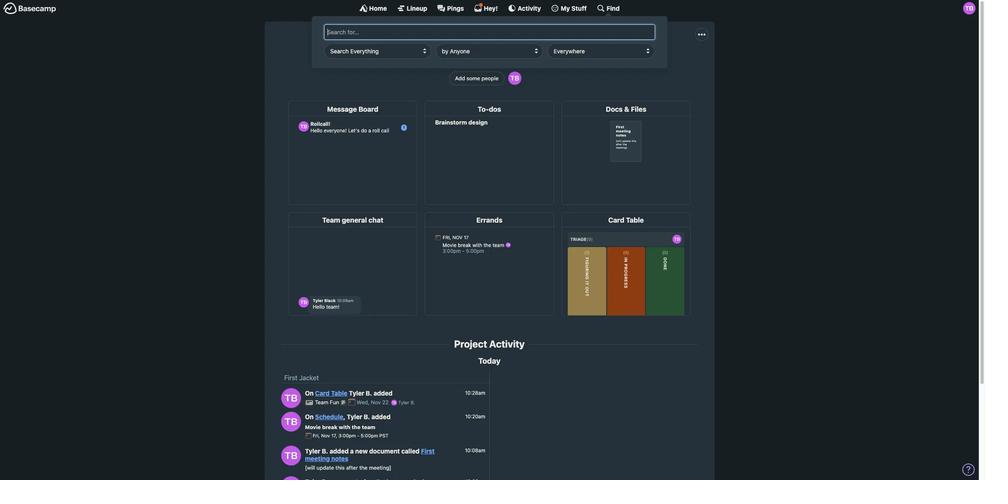 Task type: describe. For each thing, give the bounding box(es) containing it.
pings button
[[437, 4, 464, 12]]

first
[[386, 57, 397, 64]]

hey! button
[[474, 3, 498, 12]]

team
[[315, 399, 329, 406]]

b. up "update"
[[322, 447, 328, 455]]

meeting]
[[369, 464, 392, 471]]

rabits
[[509, 57, 526, 64]]

first for first jacket
[[285, 374, 298, 382]]

a
[[350, 447, 354, 455]]

the inside movie break with the team fri, nov 17, 3:00pm -     5:00pm pst
[[352, 424, 361, 430]]

after
[[346, 464, 358, 471]]

hey!
[[484, 4, 498, 12]]

movie
[[305, 424, 321, 430]]

am
[[473, 57, 482, 64]]

the left company!
[[427, 57, 436, 64]]

schedule
[[315, 413, 344, 421]]

activity inside the main element
[[518, 4, 541, 12]]

thinking
[[483, 57, 507, 64]]

new
[[355, 447, 368, 455]]

3:00pm
[[339, 433, 356, 438]]

pings
[[447, 4, 464, 12]]

people
[[482, 75, 499, 81]]

on for on schedule ,       tyler b. added
[[305, 413, 314, 421]]

activity link
[[508, 4, 541, 12]]

first jacket
[[285, 374, 319, 382]]

wed, nov 22
[[357, 399, 390, 406]]

10:28am element
[[466, 390, 486, 396]]

2 colors! from the left
[[622, 57, 642, 64]]

create
[[354, 57, 373, 64]]

the right after
[[360, 464, 368, 471]]

22
[[383, 399, 389, 406]]

table
[[331, 390, 348, 397]]

1 vertical spatial activity
[[490, 338, 525, 350]]

switch accounts image
[[3, 2, 56, 15]]

find button
[[597, 4, 620, 12]]

[will
[[305, 464, 315, 471]]

team
[[362, 424, 376, 430]]

1 of from the left
[[419, 57, 425, 64]]

home
[[369, 4, 387, 12]]

tyler right the 22
[[399, 400, 410, 405]]

1 vertical spatial tyler black image
[[509, 72, 522, 85]]

b. up wed, nov 22
[[366, 390, 372, 397]]

jacket for first jacket
[[299, 374, 319, 382]]

10:28am
[[466, 390, 486, 396]]

10:08am
[[465, 447, 486, 454]]

project activity
[[455, 338, 525, 350]]

movie break with the team link
[[305, 424, 376, 430]]

2 of from the left
[[614, 57, 620, 64]]

find
[[607, 4, 620, 12]]

10:02am element
[[466, 478, 486, 480]]

main element
[[0, 0, 980, 68]]

10:08am element
[[465, 447, 486, 454]]

first for first meeting notes
[[421, 447, 435, 455]]

card table link
[[315, 390, 348, 397]]

2 and from the left
[[559, 57, 570, 64]]

lineup
[[407, 4, 428, 12]]

tyler b. added a new document called
[[305, 447, 421, 455]]

pst
[[380, 433, 389, 438]]

first jacket link
[[285, 374, 319, 382]]

notes
[[332, 455, 349, 462]]

fri,
[[313, 433, 320, 438]]

added for ,       tyler b. added
[[372, 413, 391, 421]]

document
[[370, 447, 400, 455]]

add some people
[[455, 75, 499, 81]]

1 and from the left
[[528, 57, 539, 64]]

first meeting notes
[[305, 447, 435, 462]]

on for on card table tyler b. added
[[305, 390, 314, 397]]

1 horizontal spatial nov
[[371, 399, 381, 406]]



Task type: vqa. For each thing, say whether or not it's contained in the screenshot.
In progress (0)
no



Task type: locate. For each thing, give the bounding box(es) containing it.
2 vertical spatial added
[[330, 447, 349, 455]]

called
[[402, 447, 420, 455]]

added up the 22
[[374, 390, 393, 397]]

jacket up card on the left bottom of the page
[[299, 374, 319, 382]]

strips
[[541, 57, 557, 64]]

fun
[[330, 399, 339, 406]]

added left a
[[330, 447, 349, 455]]

of
[[419, 57, 425, 64], [614, 57, 620, 64]]

today
[[479, 356, 501, 365]]

tyler black image inside the main element
[[964, 2, 976, 14]]

0 horizontal spatial of
[[419, 57, 425, 64]]

1 colors! from the left
[[572, 57, 592, 64]]

tyler black image for card table
[[281, 388, 301, 408]]

first jacket let's create the first jacket of the company! i am thinking rabits and strips and colors! a lot of colors!
[[337, 38, 642, 64]]

team fun
[[315, 399, 341, 406]]

my stuff
[[561, 4, 587, 12]]

my
[[561, 4, 570, 12]]

tyler down fri,
[[305, 447, 321, 455]]

first inside first meeting notes
[[421, 447, 435, 455]]

5:00pm
[[361, 433, 378, 438]]

jacket up thinking
[[484, 38, 526, 54]]

0 vertical spatial tyler black image
[[964, 2, 976, 14]]

0 vertical spatial activity
[[518, 4, 541, 12]]

0 vertical spatial jacket
[[484, 38, 526, 54]]

i
[[469, 57, 471, 64]]

colors!
[[572, 57, 592, 64], [622, 57, 642, 64]]

1 horizontal spatial jacket
[[484, 38, 526, 54]]

the
[[374, 57, 384, 64], [427, 57, 436, 64], [352, 424, 361, 430], [360, 464, 368, 471]]

tyler black image down first jacket
[[281, 388, 301, 408]]

jacket
[[399, 57, 417, 64]]

add some people link
[[450, 72, 505, 85]]

on left card on the left bottom of the page
[[305, 390, 314, 397]]

1 on from the top
[[305, 390, 314, 397]]

on
[[305, 390, 314, 397], [305, 413, 314, 421]]

of right jacket
[[419, 57, 425, 64]]

lot
[[600, 57, 612, 64]]

schedule link
[[315, 413, 344, 421]]

0 horizontal spatial first
[[285, 374, 298, 382]]

added
[[374, 390, 393, 397], [372, 413, 391, 421], [330, 447, 349, 455]]

tyler up wed,
[[349, 390, 365, 397]]

home link
[[359, 4, 387, 12]]

card
[[315, 390, 330, 397]]

meeting
[[305, 455, 330, 462]]

the up -
[[352, 424, 361, 430]]

company!
[[438, 57, 467, 64]]

10:20am element
[[466, 413, 486, 420]]

b.
[[366, 390, 372, 397], [411, 400, 415, 405], [364, 413, 370, 421], [322, 447, 328, 455]]

[will update this after the meeting]
[[305, 464, 392, 471]]

on card table tyler b. added
[[305, 390, 393, 397]]

some
[[467, 75, 480, 81]]

0 vertical spatial first
[[454, 38, 481, 54]]

tyler
[[349, 390, 365, 397], [399, 400, 410, 405], [347, 413, 362, 421], [305, 447, 321, 455]]

0 horizontal spatial nov
[[321, 433, 330, 438]]

lineup link
[[397, 4, 428, 12]]

0 horizontal spatial colors!
[[572, 57, 592, 64]]

activity left the my
[[518, 4, 541, 12]]

tyler right ,
[[347, 413, 362, 421]]

1 horizontal spatial and
[[559, 57, 570, 64]]

b. up team
[[364, 413, 370, 421]]

on up movie
[[305, 413, 314, 421]]

tyler black image
[[964, 2, 976, 14], [509, 72, 522, 85]]

wed,
[[357, 399, 370, 406]]

tyler black image left movie
[[281, 412, 301, 431]]

colors! right lot
[[622, 57, 642, 64]]

update
[[317, 464, 334, 471]]

tyler black image
[[281, 388, 301, 408], [392, 400, 397, 406], [281, 412, 301, 431], [281, 446, 301, 466]]

1 horizontal spatial tyler black image
[[964, 2, 976, 14]]

first meeting notes link
[[305, 447, 435, 462]]

10:20am
[[466, 413, 486, 420]]

this
[[336, 464, 345, 471]]

0 horizontal spatial and
[[528, 57, 539, 64]]

added down the 22
[[372, 413, 391, 421]]

of right lot
[[614, 57, 620, 64]]

2 horizontal spatial first
[[454, 38, 481, 54]]

activity up today
[[490, 338, 525, 350]]

and
[[528, 57, 539, 64], [559, 57, 570, 64]]

with
[[339, 424, 351, 430]]

tyler black image right the 22
[[392, 400, 397, 406]]

2 vertical spatial first
[[421, 447, 435, 455]]

jacket
[[484, 38, 526, 54], [299, 374, 319, 382]]

tyler black image for schedule
[[281, 412, 301, 431]]

let's
[[337, 57, 352, 64]]

nov left the 22
[[371, 399, 381, 406]]

nov
[[371, 399, 381, 406], [321, 433, 330, 438]]

1 vertical spatial on
[[305, 413, 314, 421]]

tyler black image for first meeting notes
[[281, 446, 301, 466]]

added for tyler b. added
[[374, 390, 393, 397]]

tyler b.
[[397, 400, 415, 405]]

my stuff button
[[551, 4, 587, 12]]

first
[[454, 38, 481, 54], [285, 374, 298, 382], [421, 447, 435, 455]]

Search for… search field
[[324, 24, 655, 40]]

break
[[322, 424, 338, 430]]

1 vertical spatial added
[[372, 413, 391, 421]]

activity
[[518, 4, 541, 12], [490, 338, 525, 350]]

0 horizontal spatial jacket
[[299, 374, 319, 382]]

jacket inside first jacket let's create the first jacket of the company! i am thinking rabits and strips and colors! a lot of colors!
[[484, 38, 526, 54]]

jacket for first jacket let's create the first jacket of the company! i am thinking rabits and strips and colors! a lot of colors!
[[484, 38, 526, 54]]

2 on from the top
[[305, 413, 314, 421]]

colors! left a
[[572, 57, 592, 64]]

0 vertical spatial added
[[374, 390, 393, 397]]

nov left the 17,
[[321, 433, 330, 438]]

,
[[344, 413, 346, 421]]

movie break with the team fri, nov 17, 3:00pm -     5:00pm pst
[[305, 424, 389, 438]]

first for first jacket let's create the first jacket of the company! i am thinking rabits and strips and colors! a lot of colors!
[[454, 38, 481, 54]]

stuff
[[572, 4, 587, 12]]

add
[[455, 75, 465, 81]]

on schedule ,       tyler b. added
[[305, 413, 391, 421]]

1 vertical spatial nov
[[321, 433, 330, 438]]

1 horizontal spatial of
[[614, 57, 620, 64]]

17,
[[332, 433, 337, 438]]

b. right the 22
[[411, 400, 415, 405]]

the left first
[[374, 57, 384, 64]]

tyler black image left [will
[[281, 446, 301, 466]]

a
[[594, 57, 598, 64]]

and left strips
[[528, 57, 539, 64]]

1 horizontal spatial colors!
[[622, 57, 642, 64]]

-
[[357, 433, 360, 438]]

and right strips
[[559, 57, 570, 64]]

0 vertical spatial on
[[305, 390, 314, 397]]

nov inside movie break with the team fri, nov 17, 3:00pm -     5:00pm pst
[[321, 433, 330, 438]]

first inside first jacket let's create the first jacket of the company! i am thinking rabits and strips and colors! a lot of colors!
[[454, 38, 481, 54]]

project
[[455, 338, 488, 350]]

1 vertical spatial jacket
[[299, 374, 319, 382]]

0 vertical spatial nov
[[371, 399, 381, 406]]

1 horizontal spatial first
[[421, 447, 435, 455]]

1 vertical spatial first
[[285, 374, 298, 382]]

0 horizontal spatial tyler black image
[[509, 72, 522, 85]]



